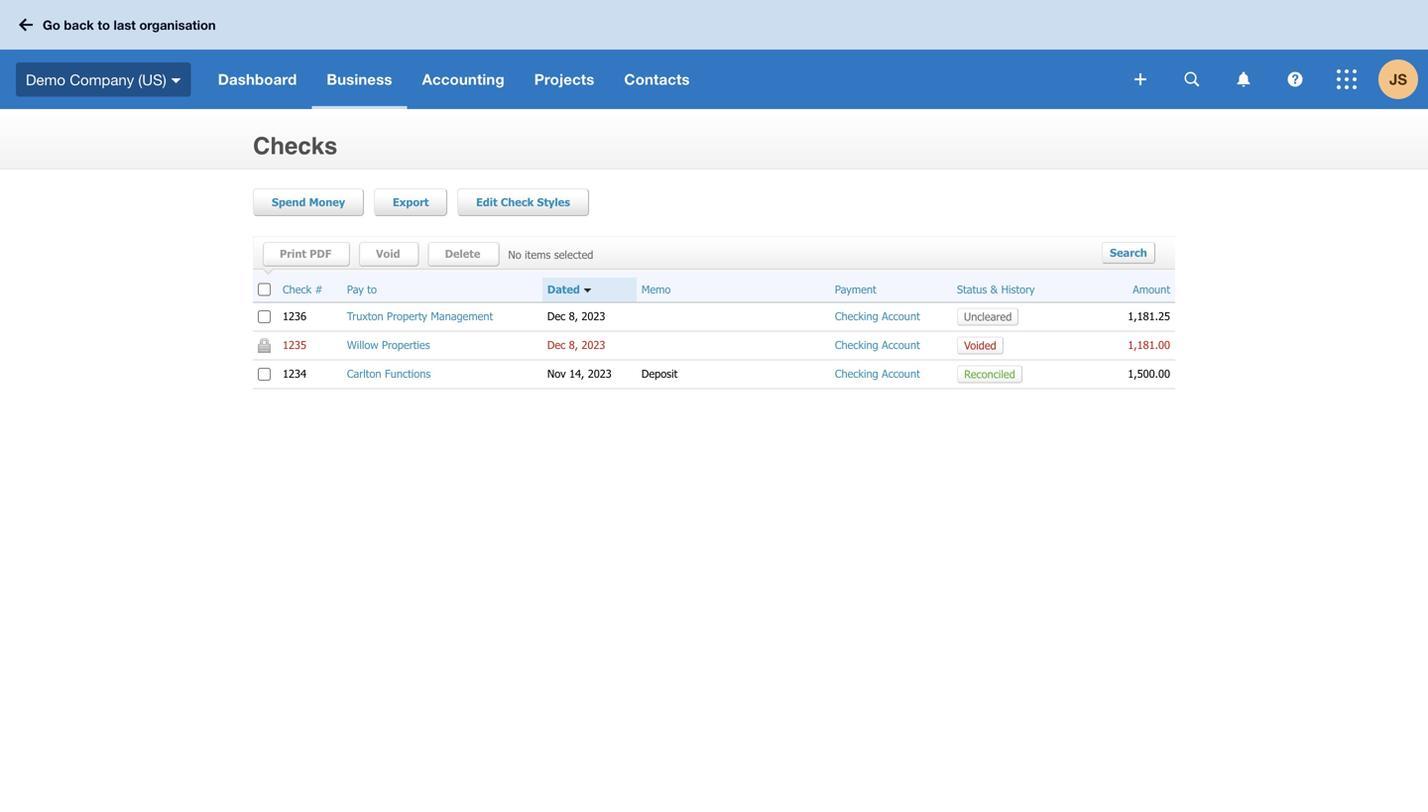 Task type: vqa. For each thing, say whether or not it's contained in the screenshot.
Dated
yes



Task type: locate. For each thing, give the bounding box(es) containing it.
2 vertical spatial checking account
[[835, 367, 920, 380]]

truxton property management
[[347, 310, 493, 323]]

status & history link
[[957, 283, 1035, 297]]

2023 for willow properties
[[582, 338, 605, 352]]

properties
[[382, 338, 430, 352]]

dec
[[547, 310, 566, 323], [547, 338, 566, 352]]

reconciled
[[964, 367, 1015, 381]]

dec 8, 2023 for truxton property management
[[547, 310, 605, 323]]

2 checking account from the top
[[835, 338, 920, 352]]

dashboard link
[[203, 50, 312, 109]]

status & history
[[957, 283, 1035, 296]]

pay
[[347, 283, 364, 296]]

carlton
[[347, 367, 381, 380]]

2 account from the top
[[882, 338, 920, 352]]

demo company (us)
[[26, 71, 166, 88]]

1 checking account link from the top
[[835, 310, 920, 323]]

0 horizontal spatial to
[[98, 17, 110, 32]]

None checkbox
[[258, 283, 271, 296], [258, 310, 271, 323], [258, 368, 271, 381], [258, 283, 271, 296], [258, 310, 271, 323], [258, 368, 271, 381]]

check # link
[[283, 283, 323, 297]]

voided link
[[957, 337, 1004, 354]]

0 vertical spatial account
[[882, 310, 920, 323]]

2023 for carlton functions
[[588, 367, 612, 380]]

dec 8, 2023 for willow properties
[[547, 338, 605, 352]]

dec 8, 2023 down the dated link
[[547, 310, 605, 323]]

money
[[309, 195, 345, 209]]

to
[[98, 17, 110, 32], [367, 283, 377, 296]]

search
[[1110, 246, 1147, 259]]

checking account link
[[835, 310, 920, 323], [835, 338, 920, 352], [835, 367, 920, 380]]

3 checking account link from the top
[[835, 367, 920, 380]]

checking account for reconciled
[[835, 367, 920, 380]]

2 8, from the top
[[569, 338, 578, 352]]

0 vertical spatial dec 8, 2023
[[547, 310, 605, 323]]

8, down the dated link
[[569, 310, 578, 323]]

1 vertical spatial dec
[[547, 338, 566, 352]]

0 vertical spatial to
[[98, 17, 110, 32]]

(us)
[[138, 71, 166, 88]]

account for uncleared
[[882, 310, 920, 323]]

1 horizontal spatial to
[[367, 283, 377, 296]]

svg image
[[1237, 72, 1250, 87], [1288, 72, 1303, 87], [1135, 73, 1146, 85], [171, 78, 181, 83]]

amount
[[1133, 283, 1170, 296]]

2 vertical spatial checking
[[835, 367, 878, 380]]

go
[[43, 17, 60, 32]]

1 vertical spatial account
[[882, 338, 920, 352]]

0 vertical spatial 2023
[[582, 310, 605, 323]]

memo
[[642, 283, 671, 296]]

banner
[[0, 0, 1428, 109]]

1 dec from the top
[[547, 310, 566, 323]]

2 dec 8, 2023 from the top
[[547, 338, 605, 352]]

1 vertical spatial checking account
[[835, 338, 920, 352]]

status
[[957, 283, 987, 296]]

1 vertical spatial 2023
[[582, 338, 605, 352]]

1235
[[283, 338, 306, 352]]

print pdf
[[280, 247, 331, 260]]

checking account link for voided
[[835, 338, 920, 352]]

0 vertical spatial checking
[[835, 310, 878, 323]]

check
[[501, 195, 534, 209]]

1 checking account from the top
[[835, 310, 920, 323]]

3 checking account from the top
[[835, 367, 920, 380]]

1 account from the top
[[882, 310, 920, 323]]

edit
[[476, 195, 498, 209]]

dec 8, 2023
[[547, 310, 605, 323], [547, 338, 605, 352]]

export
[[393, 195, 429, 209]]

0 vertical spatial 8,
[[569, 310, 578, 323]]

3 checking from the top
[[835, 367, 878, 380]]

dec down the dated link
[[547, 310, 566, 323]]

2 checking account link from the top
[[835, 338, 920, 352]]

to right pay
[[367, 283, 377, 296]]

demo company (us) button
[[0, 50, 203, 109]]

2 vertical spatial checking account link
[[835, 367, 920, 380]]

truxton property management link
[[347, 310, 493, 323]]

delete link
[[435, 242, 500, 268]]

svg image inside demo company (us) popup button
[[171, 78, 181, 83]]

1 horizontal spatial svg image
[[1185, 72, 1200, 87]]

void
[[376, 247, 400, 260]]

spend money link
[[253, 188, 364, 216]]

1 dec 8, 2023 from the top
[[547, 310, 605, 323]]

search link
[[1102, 242, 1155, 264]]

selected
[[554, 248, 593, 261]]

edit check styles
[[476, 195, 570, 209]]

checking account link for reconciled
[[835, 367, 920, 380]]

go back to last organisation
[[43, 17, 216, 32]]

0 horizontal spatial svg image
[[19, 18, 33, 31]]

2 horizontal spatial svg image
[[1337, 69, 1357, 89]]

1234
[[283, 367, 306, 380]]

functions
[[385, 367, 431, 380]]

voided
[[964, 338, 996, 352]]

0 vertical spatial dec
[[547, 310, 566, 323]]

carlton functions
[[347, 367, 431, 380]]

0 vertical spatial checking account
[[835, 310, 920, 323]]

8,
[[569, 310, 578, 323], [569, 338, 578, 352]]

1 vertical spatial checking
[[835, 338, 878, 352]]

0 vertical spatial checking account link
[[835, 310, 920, 323]]

1 vertical spatial checking account link
[[835, 338, 920, 352]]

dec up 'nov' on the top left
[[547, 338, 566, 352]]

willow
[[347, 338, 378, 352]]

back
[[64, 17, 94, 32]]

checking for uncleared
[[835, 310, 878, 323]]

3 account from the top
[[882, 367, 920, 380]]

projects button
[[519, 50, 609, 109]]

js
[[1389, 70, 1407, 88]]

accounting
[[422, 70, 505, 88]]

1 vertical spatial dec 8, 2023
[[547, 338, 605, 352]]

accounting button
[[407, 50, 519, 109]]

8, up 14,
[[569, 338, 578, 352]]

2 vertical spatial account
[[882, 367, 920, 380]]

pdf
[[310, 247, 331, 260]]

svg image
[[19, 18, 33, 31], [1337, 69, 1357, 89], [1185, 72, 1200, 87]]

1 vertical spatial 8,
[[569, 338, 578, 352]]

reconciled link
[[957, 365, 1023, 383]]

2 dec from the top
[[547, 338, 566, 352]]

contacts
[[624, 70, 690, 88]]

2023
[[582, 310, 605, 323], [582, 338, 605, 352], [588, 367, 612, 380]]

items
[[525, 248, 551, 261]]

1 8, from the top
[[569, 310, 578, 323]]

account
[[882, 310, 920, 323], [882, 338, 920, 352], [882, 367, 920, 380]]

checking
[[835, 310, 878, 323], [835, 338, 878, 352], [835, 367, 878, 380]]

dec 8, 2023 up 14,
[[547, 338, 605, 352]]

1 checking from the top
[[835, 310, 878, 323]]

to left last
[[98, 17, 110, 32]]

2 vertical spatial 2023
[[588, 367, 612, 380]]

styles
[[537, 195, 570, 209]]

2 checking from the top
[[835, 338, 878, 352]]

checking for reconciled
[[835, 367, 878, 380]]

check #
[[283, 283, 323, 296]]



Task type: describe. For each thing, give the bounding box(es) containing it.
no items selected
[[508, 248, 593, 261]]

dec for willow properties
[[547, 338, 566, 352]]

demo
[[26, 71, 65, 88]]

memo link
[[642, 283, 671, 297]]

deposit
[[642, 367, 678, 380]]

business
[[327, 70, 392, 88]]

print pdf link
[[270, 242, 351, 268]]

checking for voided
[[835, 338, 878, 352]]

pay to link
[[347, 283, 377, 297]]

uncleared link
[[957, 308, 1019, 326]]

1 vertical spatial to
[[367, 283, 377, 296]]

js button
[[1379, 50, 1428, 109]]

dated
[[547, 283, 580, 296]]

banner containing dashboard
[[0, 0, 1428, 109]]

dashboard
[[218, 70, 297, 88]]

bulk selection is not available for voided checks. image
[[258, 338, 271, 353]]

delete
[[445, 247, 480, 260]]

amount link
[[1133, 283, 1170, 297]]

uncleared
[[964, 310, 1012, 323]]

company
[[70, 71, 134, 88]]

truxton
[[347, 310, 383, 323]]

1236
[[283, 310, 306, 323]]

&
[[991, 283, 998, 296]]

spend money
[[272, 195, 345, 209]]

1,181.25
[[1128, 310, 1170, 323]]

carlton functions link
[[347, 367, 431, 380]]

svg image inside go back to last organisation link
[[19, 18, 33, 31]]

nov
[[547, 367, 566, 380]]

nov 14, 2023
[[547, 367, 612, 380]]

void link
[[366, 242, 420, 268]]

last
[[114, 17, 136, 32]]

willow properties
[[347, 338, 430, 352]]

14,
[[569, 367, 584, 380]]

to inside banner
[[98, 17, 110, 32]]

print
[[280, 247, 306, 260]]

spend
[[272, 195, 306, 209]]

checking account for uncleared
[[835, 310, 920, 323]]

dated link
[[547, 283, 580, 297]]

checking account link for uncleared
[[835, 310, 920, 323]]

organisation
[[139, 17, 216, 32]]

checking account for voided
[[835, 338, 920, 352]]

history
[[1001, 283, 1035, 296]]

dec for truxton property management
[[547, 310, 566, 323]]

management
[[431, 310, 493, 323]]

business button
[[312, 50, 407, 109]]

projects
[[534, 70, 594, 88]]

2023 for truxton property management
[[582, 310, 605, 323]]

payment
[[835, 283, 876, 296]]

export link
[[374, 188, 447, 216]]

account for reconciled
[[882, 367, 920, 380]]

edit check styles link
[[457, 188, 589, 216]]

contacts button
[[609, 50, 705, 109]]

1,181.00
[[1128, 338, 1170, 352]]

payment link
[[835, 283, 876, 297]]

8, for willow properties
[[569, 338, 578, 352]]

1,500.00
[[1128, 367, 1170, 380]]

account for voided
[[882, 338, 920, 352]]

checks
[[253, 132, 338, 160]]

8, for truxton property management
[[569, 310, 578, 323]]

no
[[508, 248, 521, 261]]

property
[[387, 310, 427, 323]]

pay to
[[347, 283, 377, 296]]

go back to last organisation link
[[12, 7, 228, 42]]

willow properties link
[[347, 338, 430, 352]]



